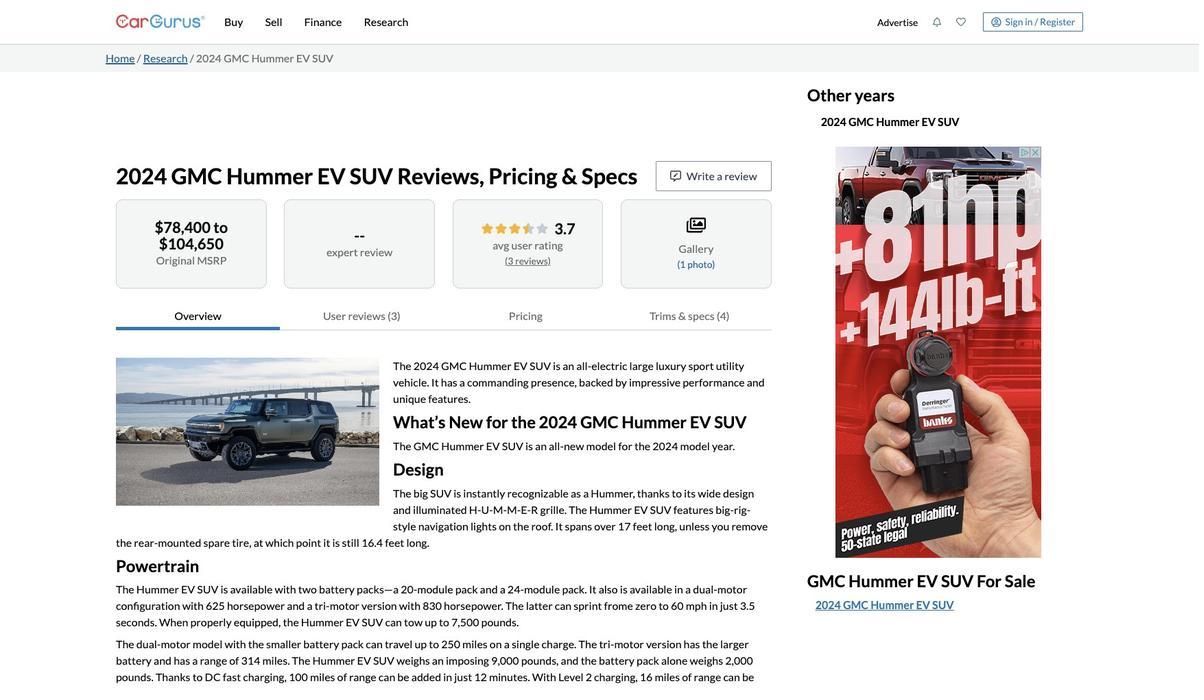 Task type: describe. For each thing, give the bounding box(es) containing it.
$78,400
[[155, 218, 211, 237]]

with left two at bottom
[[275, 583, 296, 596]]

user reviews (3) tab
[[280, 303, 444, 331]]

features.
[[428, 392, 471, 405]]

mph
[[686, 600, 707, 613]]

zero
[[635, 600, 657, 613]]

the left big
[[393, 487, 411, 500]]

commanding
[[467, 376, 529, 389]]

research link
[[143, 51, 188, 64]]

over
[[594, 520, 616, 533]]

pounds. inside the hummer ev suv is available with two battery packs—a 20-module pack and a 24-module pack. it also is available in a dual-motor configuration with 625 horsepower and a tri-motor version with 830 horsepower. the latter can sprint frome zero to 60 mph in just 3.5 seconds. when properly equipped, the hummer ev suv can tow up to 7,500 pounds.
[[481, 616, 519, 629]]

charging.
[[203, 688, 247, 689]]

per
[[148, 688, 164, 689]]

with inside the dual-motor model with the smaller battery pack can travel up to 250 miles on a single charge. the tri-motor version has the larger battery and has a range of 314 miles. the hummer ev suv weighs an imposing 9,000 pounds, and the battery pack alone weighs 2,000 pounds. thanks to dc fast charging, 100 miles of range can be added in just 12 minutes. with level 2 charging, 16 miles of range can be added per hour of charging.
[[225, 638, 246, 651]]

electric
[[591, 359, 627, 373]]

the up "configuration"
[[116, 583, 134, 596]]

battery down frome
[[599, 655, 635, 668]]

in inside the dual-motor model with the smaller battery pack can travel up to 250 miles on a single charge. the tri-motor version has the larger battery and has a range of 314 miles. the hummer ev suv weighs an imposing 9,000 pounds, and the battery pack alone weighs 2,000 pounds. thanks to dc fast charging, 100 miles of range can be added in just 12 minutes. with level 2 charging, 16 miles of range can be added per hour of charging.
[[443, 671, 452, 684]]

2 m- from the left
[[507, 503, 521, 516]]

the big suv is instantly recognizable as a hummer, thanks to its wide design and illuminated h-u-m-m-e-r grille. the hummer ev suv features big-rig- style navigation lights on the roof. it spans over 17 feet long, unless you remove the rear-mounted spare tire, at which point it is still 16.4 feet long. powertrain
[[116, 487, 768, 576]]

1 available from the left
[[230, 583, 273, 596]]

the left rear-
[[116, 536, 132, 549]]

rating
[[535, 238, 563, 251]]

an inside the 2024 gmc hummer ev suv is an all-electric large luxury sport utility vehicle. it has a commanding presence, backed by impressive performance and unique features. what's new for the 2024 gmc hummer ev suv
[[563, 359, 574, 373]]

overview
[[174, 309, 221, 322]]

packs—a
[[357, 583, 399, 596]]

is up illuminated
[[454, 487, 461, 500]]

e-
[[521, 503, 531, 516]]

reviews
[[348, 309, 386, 322]]

and inside the big suv is instantly recognizable as a hummer, thanks to its wide design and illuminated h-u-m-m-e-r grille. the hummer ev suv features big-rig- style navigation lights on the roof. it spans over 17 feet long, unless you remove the rear-mounted spare tire, at which point it is still 16.4 feet long. powertrain
[[393, 503, 411, 516]]

long.
[[406, 536, 429, 549]]

overview tab
[[116, 303, 280, 331]]

up inside the dual-motor model with the smaller battery pack can travel up to 250 miles on a single charge. the tri-motor version has the larger battery and has a range of 314 miles. the hummer ev suv weighs an imposing 9,000 pounds, and the battery pack alone weighs 2,000 pounds. thanks to dc fast charging, 100 miles of range can be added in just 12 minutes. with level 2 charging, 16 miles of range can be added per hour of charging.
[[415, 638, 427, 651]]

250
[[441, 638, 460, 651]]

remove
[[732, 520, 768, 533]]

to left dc
[[193, 671, 203, 684]]

0 horizontal spatial feet
[[385, 536, 404, 549]]

motor up the 3.5
[[717, 583, 747, 596]]

2 module from the left
[[524, 583, 560, 596]]

with
[[532, 671, 556, 684]]

7,500
[[451, 616, 479, 629]]

home link
[[106, 51, 135, 64]]

for
[[977, 571, 1002, 591]]

dual- inside the hummer ev suv is available with two battery packs—a 20-module pack and a 24-module pack. it also is available in a dual-motor configuration with 625 horsepower and a tri-motor version with 830 horsepower. the latter can sprint frome zero to 60 mph in just 3.5 seconds. when properly equipped, the hummer ev suv can tow up to 7,500 pounds.
[[693, 583, 717, 596]]

it inside the big suv is instantly recognizable as a hummer, thanks to its wide design and illuminated h-u-m-m-e-r grille. the hummer ev suv features big-rig- style navigation lights on the roof. it spans over 17 feet long, unless you remove the rear-mounted spare tire, at which point it is still 16.4 feet long. powertrain
[[555, 520, 563, 533]]

1 - from the left
[[354, 226, 360, 245]]

h-
[[469, 503, 481, 516]]

(3
[[505, 255, 513, 267]]

to down 830
[[439, 616, 449, 629]]

$104,650
[[159, 235, 224, 253]]

pricing inside tab
[[509, 309, 543, 322]]

tri- inside the dual-motor model with the smaller battery pack can travel up to 250 miles on a single charge. the tri-motor version has the larger battery and has a range of 314 miles. the hummer ev suv weighs an imposing 9,000 pounds, and the battery pack alone weighs 2,000 pounds. thanks to dc fast charging, 100 miles of range can be added in just 12 minutes. with level 2 charging, 16 miles of range can be added per hour of charging.
[[599, 638, 614, 651]]

is inside the gmc hummer ev suv is an all-new model for the 2024 model year. design
[[525, 440, 533, 453]]

imposing
[[446, 655, 489, 668]]

trims & specs (4) tab
[[608, 303, 772, 331]]

big-
[[716, 503, 734, 516]]

open notifications image
[[933, 17, 942, 27]]

0 horizontal spatial range
[[200, 655, 227, 668]]

is right also
[[620, 583, 628, 596]]

2 - from the left
[[360, 226, 365, 245]]

2024 gmc hummer ev suv link for years
[[821, 115, 960, 128]]

100
[[289, 671, 308, 684]]

model inside the dual-motor model with the smaller battery pack can travel up to 250 miles on a single charge. the tri-motor version has the larger battery and has a range of 314 miles. the hummer ev suv weighs an imposing 9,000 pounds, and the battery pack alone weighs 2,000 pounds. thanks to dc fast charging, 100 miles of range can be added in just 12 minutes. with level 2 charging, 16 miles of range can be added per hour of charging.
[[193, 638, 222, 651]]

and up thanks at the left bottom of the page
[[154, 655, 172, 668]]

sprint
[[574, 600, 602, 613]]

photo via general motors. 2024 gmc hummer ev suv, front-quarter view. image
[[116, 358, 379, 506]]

still
[[342, 536, 359, 549]]

the inside the hummer ev suv is available with two battery packs—a 20-module pack and a 24-module pack. it also is available in a dual-motor configuration with 625 horsepower and a tri-motor version with 830 horsepower. the latter can sprint frome zero to 60 mph in just 3.5 seconds. when properly equipped, the hummer ev suv can tow up to 7,500 pounds.
[[283, 616, 299, 629]]

msrp
[[197, 254, 227, 267]]

design
[[723, 487, 754, 500]]

with left 625
[[182, 600, 204, 613]]

presence,
[[531, 376, 577, 389]]

is right the it
[[332, 536, 340, 549]]

1 weighs from the left
[[397, 655, 430, 668]]

2 horizontal spatial has
[[684, 638, 700, 651]]

2 be from the left
[[742, 671, 754, 684]]

motor up 16
[[614, 638, 644, 651]]

0 horizontal spatial research
[[143, 51, 188, 64]]

60
[[671, 600, 684, 613]]

3.5
[[740, 600, 755, 613]]

0 horizontal spatial /
[[137, 51, 141, 64]]

1 m- from the left
[[493, 503, 507, 516]]

an inside the dual-motor model with the smaller battery pack can travel up to 250 miles on a single charge. the tri-motor version has the larger battery and has a range of 314 miles. the hummer ev suv weighs an imposing 9,000 pounds, and the battery pack alone weighs 2,000 pounds. thanks to dc fast charging, 100 miles of range can be added in just 12 minutes. with level 2 charging, 16 miles of range can be added per hour of charging.
[[432, 655, 444, 668]]

the up spans
[[569, 503, 587, 516]]

write a review button
[[656, 161, 772, 191]]

0 vertical spatial pricing
[[489, 162, 557, 189]]

2 horizontal spatial range
[[694, 671, 721, 684]]

expert
[[327, 246, 358, 259]]

menu containing sign in / register
[[870, 3, 1083, 41]]

the down seconds.
[[116, 638, 134, 651]]

grille.
[[540, 503, 567, 516]]

u-
[[481, 503, 493, 516]]

charge.
[[542, 638, 577, 651]]

to left the 250
[[429, 638, 439, 651]]

sign in / register menu item
[[973, 12, 1083, 32]]

spans
[[565, 520, 592, 533]]

can left travel
[[366, 638, 383, 651]]

the inside the 2024 gmc hummer ev suv is an all-electric large luxury sport utility vehicle. it has a commanding presence, backed by impressive performance and unique features. what's new for the 2024 gmc hummer ev suv
[[511, 412, 536, 432]]

sport
[[688, 359, 714, 373]]

battery right smaller
[[303, 638, 339, 651]]

pricing tab
[[444, 303, 608, 331]]

1 vertical spatial 2024 gmc hummer ev suv
[[815, 599, 954, 612]]

also
[[599, 583, 618, 596]]

gmc hummer ev suv for sale
[[807, 571, 1036, 591]]

version inside the dual-motor model with the smaller battery pack can travel up to 250 miles on a single charge. the tri-motor version has the larger battery and has a range of 314 miles. the hummer ev suv weighs an imposing 9,000 pounds, and the battery pack alone weighs 2,000 pounds. thanks to dc fast charging, 100 miles of range can be added in just 12 minutes. with level 2 charging, 16 miles of range can be added per hour of charging.
[[646, 638, 682, 651]]

smaller
[[266, 638, 301, 651]]

spare
[[203, 536, 230, 549]]

can left tow
[[385, 616, 402, 629]]

the hummer ev suv is available with two battery packs—a 20-module pack and a 24-module pack. it also is available in a dual-motor configuration with 625 horsepower and a tri-motor version with 830 horsepower. the latter can sprint frome zero to 60 mph in just 3.5 seconds. when properly equipped, the hummer ev suv can tow up to 7,500 pounds.
[[116, 583, 755, 629]]

alone
[[661, 655, 688, 668]]

battery inside the hummer ev suv is available with two battery packs—a 20-module pack and a 24-module pack. it also is available in a dual-motor configuration with 625 horsepower and a tri-motor version with 830 horsepower. the latter can sprint frome zero to 60 mph in just 3.5 seconds. when properly equipped, the hummer ev suv can tow up to 7,500 pounds.
[[319, 583, 355, 596]]

new
[[564, 440, 584, 453]]

comment alt edit image
[[670, 171, 681, 182]]

(4)
[[717, 309, 730, 322]]

1 be from the left
[[397, 671, 409, 684]]

style
[[393, 520, 416, 533]]

the 2024 gmc hummer ev suv is an all-electric large luxury sport utility vehicle. it has a commanding presence, backed by impressive performance and unique features. what's new for the 2024 gmc hummer ev suv
[[393, 359, 765, 432]]

long,
[[654, 520, 677, 533]]

with down the 20-
[[399, 600, 421, 613]]

just inside the hummer ev suv is available with two battery packs—a 20-module pack and a 24-module pack. it also is available in a dual-motor configuration with 625 horsepower and a tri-motor version with 830 horsepower. the latter can sprint frome zero to 60 mph in just 3.5 seconds. when properly equipped, the hummer ev suv can tow up to 7,500 pounds.
[[720, 600, 738, 613]]

configuration
[[116, 600, 180, 613]]

and up level on the left bottom
[[561, 655, 579, 668]]

the down e-
[[513, 520, 529, 533]]

specs
[[688, 309, 715, 322]]

features
[[673, 503, 714, 516]]

rig-
[[734, 503, 751, 516]]

can down pack.
[[555, 600, 572, 613]]

2024 gmc hummer ev suv link for hummer
[[815, 597, 1069, 614]]

luxury
[[656, 359, 686, 373]]

images image
[[687, 217, 706, 234]]

battery up per at the left of page
[[116, 655, 152, 668]]

up inside the hummer ev suv is available with two battery packs—a 20-module pack and a 24-module pack. it also is available in a dual-motor configuration with 625 horsepower and a tri-motor version with 830 horsepower. the latter can sprint frome zero to 60 mph in just 3.5 seconds. when properly equipped, the hummer ev suv can tow up to 7,500 pounds.
[[425, 616, 437, 629]]

ev inside the big suv is instantly recognizable as a hummer, thanks to its wide design and illuminated h-u-m-m-e-r grille. the hummer ev suv features big-rig- style navigation lights on the roof. it spans over 17 feet long, unless you remove the rear-mounted spare tire, at which point it is still 16.4 feet long. powertrain
[[634, 503, 648, 516]]

finance
[[304, 15, 342, 28]]

reviews,
[[397, 162, 484, 189]]

(3)
[[388, 309, 401, 322]]

review inside -- expert review
[[360, 246, 393, 259]]

advertise link
[[870, 3, 925, 41]]

has inside the 2024 gmc hummer ev suv is an all-electric large luxury sport utility vehicle. it has a commanding presence, backed by impressive performance and unique features. what's new for the 2024 gmc hummer ev suv
[[441, 376, 457, 389]]

year.
[[712, 440, 735, 453]]

gallery
[[679, 242, 714, 255]]

specs
[[582, 162, 638, 189]]

2 horizontal spatial model
[[680, 440, 710, 453]]

tire,
[[232, 536, 251, 549]]

lights
[[471, 520, 497, 533]]

motor down when
[[161, 638, 191, 651]]

2,000
[[725, 655, 753, 668]]

suv inside the gmc hummer ev suv is an all-new model for the 2024 model year. design
[[502, 440, 523, 453]]

all- inside the 2024 gmc hummer ev suv is an all-electric large luxury sport utility vehicle. it has a commanding presence, backed by impressive performance and unique features. what's new for the 2024 gmc hummer ev suv
[[576, 359, 591, 373]]

user reviews (3)
[[323, 309, 401, 322]]

version inside the hummer ev suv is available with two battery packs—a 20-module pack and a 24-module pack. it also is available in a dual-motor configuration with 625 horsepower and a tri-motor version with 830 horsepower. the latter can sprint frome zero to 60 mph in just 3.5 seconds. when properly equipped, the hummer ev suv can tow up to 7,500 pounds.
[[362, 600, 397, 613]]

0 horizontal spatial added
[[116, 688, 146, 689]]

is inside the 2024 gmc hummer ev suv is an all-electric large luxury sport utility vehicle. it has a commanding presence, backed by impressive performance and unique features. what's new for the 2024 gmc hummer ev suv
[[553, 359, 561, 373]]

illuminated
[[413, 503, 467, 516]]

tab list containing overview
[[116, 303, 772, 331]]

trims & specs (4)
[[650, 309, 730, 322]]

it inside the 2024 gmc hummer ev suv is an all-electric large luxury sport utility vehicle. it has a commanding presence, backed by impressive performance and unique features. what's new for the 2024 gmc hummer ev suv
[[431, 376, 439, 389]]

1 charging, from the left
[[243, 671, 287, 684]]

its
[[684, 487, 696, 500]]

user
[[323, 309, 346, 322]]

mounted
[[158, 536, 201, 549]]

to inside "$78,400 to $104,650 original msrp"
[[214, 218, 228, 237]]

sale
[[1005, 571, 1036, 591]]

in up 60
[[674, 583, 683, 596]]

avg
[[493, 238, 509, 251]]

in right mph
[[709, 600, 718, 613]]

ev inside the gmc hummer ev suv is an all-new model for the 2024 model year. design
[[486, 440, 500, 453]]

rear-
[[134, 536, 158, 549]]

1 horizontal spatial model
[[586, 440, 616, 453]]



Task type: vqa. For each thing, say whether or not it's contained in the screenshot.
features.
yes



Task type: locate. For each thing, give the bounding box(es) containing it.
0 horizontal spatial all-
[[549, 440, 564, 453]]

just down imposing
[[454, 671, 472, 684]]

pounds. down horsepower.
[[481, 616, 519, 629]]

24-
[[508, 583, 524, 596]]

pounds.
[[481, 616, 519, 629], [116, 671, 154, 684]]

miles down alone
[[655, 671, 680, 684]]

1 horizontal spatial has
[[441, 376, 457, 389]]

available
[[230, 583, 273, 596], [630, 583, 672, 596]]

-- expert review
[[327, 226, 393, 259]]

0 horizontal spatial pounds.
[[116, 671, 154, 684]]

charging, down miles.
[[243, 671, 287, 684]]

miles up imposing
[[462, 638, 488, 651]]

the up 100
[[292, 655, 310, 668]]

to up msrp
[[214, 218, 228, 237]]

2 horizontal spatial it
[[589, 583, 597, 596]]

1 horizontal spatial just
[[720, 600, 738, 613]]

1 vertical spatial pack
[[341, 638, 364, 651]]

on
[[499, 520, 511, 533], [490, 638, 502, 651]]

0 vertical spatial dual-
[[693, 583, 717, 596]]

0 horizontal spatial charging,
[[243, 671, 287, 684]]

other
[[807, 85, 852, 105]]

2024 gmc hummer ev suv down gmc hummer ev suv for sale
[[815, 599, 954, 612]]

the up design
[[393, 440, 411, 453]]

research down the cargurus logo homepage link link
[[143, 51, 188, 64]]

0 horizontal spatial available
[[230, 583, 273, 596]]

hummer inside the big suv is instantly recognizable as a hummer, thanks to its wide design and illuminated h-u-m-m-e-r grille. the hummer ev suv features big-rig- style navigation lights on the roof. it spans over 17 feet long, unless you remove the rear-mounted spare tire, at which point it is still 16.4 feet long. powertrain
[[589, 503, 632, 516]]

1 vertical spatial added
[[116, 688, 146, 689]]

2 vertical spatial pack
[[637, 655, 659, 668]]

latter
[[526, 600, 553, 613]]

0 vertical spatial all-
[[576, 359, 591, 373]]

1 horizontal spatial module
[[524, 583, 560, 596]]

2 vertical spatial it
[[589, 583, 597, 596]]

battery right two at bottom
[[319, 583, 355, 596]]

on inside the dual-motor model with the smaller battery pack can travel up to 250 miles on a single charge. the tri-motor version has the larger battery and has a range of 314 miles. the hummer ev suv weighs an imposing 9,000 pounds, and the battery pack alone weighs 2,000 pounds. thanks to dc fast charging, 100 miles of range can be added in just 12 minutes. with level 2 charging, 16 miles of range can be added per hour of charging.
[[490, 638, 502, 651]]

2 charging, from the left
[[594, 671, 638, 684]]

0 horizontal spatial an
[[432, 655, 444, 668]]

miles.
[[262, 655, 290, 668]]

1 horizontal spatial pack
[[455, 583, 478, 596]]

1 vertical spatial tri-
[[599, 638, 614, 651]]

hummer,
[[591, 487, 635, 500]]

1 vertical spatial feet
[[385, 536, 404, 549]]

0 horizontal spatial just
[[454, 671, 472, 684]]

830
[[423, 600, 442, 613]]

in inside menu item
[[1025, 16, 1033, 27]]

0 vertical spatial for
[[486, 412, 508, 432]]

pounds. inside the dual-motor model with the smaller battery pack can travel up to 250 miles on a single charge. the tri-motor version has the larger battery and has a range of 314 miles. the hummer ev suv weighs an imposing 9,000 pounds, and the battery pack alone weighs 2,000 pounds. thanks to dc fast charging, 100 miles of range can be added in just 12 minutes. with level 2 charging, 16 miles of range can be added per hour of charging.
[[116, 671, 154, 684]]

on inside the big suv is instantly recognizable as a hummer, thanks to its wide design and illuminated h-u-m-m-e-r grille. the hummer ev suv features big-rig- style navigation lights on the roof. it spans over 17 feet long, unless you remove the rear-mounted spare tire, at which point it is still 16.4 feet long. powertrain
[[499, 520, 511, 533]]

buy button
[[213, 0, 254, 44]]

of down alone
[[682, 671, 692, 684]]

suv inside the dual-motor model with the smaller battery pack can travel up to 250 miles on a single charge. the tri-motor version has the larger battery and has a range of 314 miles. the hummer ev suv weighs an imposing 9,000 pounds, and the battery pack alone weighs 2,000 pounds. thanks to dc fast charging, 100 miles of range can be added in just 12 minutes. with level 2 charging, 16 miles of range can be added per hour of charging.
[[373, 655, 394, 668]]

0 vertical spatial has
[[441, 376, 457, 389]]

range right 100
[[349, 671, 376, 684]]

pricing up the 3.7 at top left
[[489, 162, 557, 189]]

feet right 17
[[633, 520, 652, 533]]

an inside the gmc hummer ev suv is an all-new model for the 2024 model year. design
[[535, 440, 547, 453]]

buy
[[224, 15, 243, 28]]

menu bar
[[205, 0, 870, 44]]

1 horizontal spatial be
[[742, 671, 754, 684]]

- down '2024 gmc hummer ev suv reviews, pricing & specs'
[[360, 226, 365, 245]]

on right lights
[[499, 520, 511, 533]]

photo)
[[687, 259, 715, 270]]

module up 830
[[417, 583, 453, 596]]

ev inside the dual-motor model with the smaller battery pack can travel up to 250 miles on a single charge. the tri-motor version has the larger battery and has a range of 314 miles. the hummer ev suv weighs an imposing 9,000 pounds, and the battery pack alone weighs 2,000 pounds. thanks to dc fast charging, 100 miles of range can be added in just 12 minutes. with level 2 charging, 16 miles of range can be added per hour of charging.
[[357, 655, 371, 668]]

up right travel
[[415, 638, 427, 651]]

0 horizontal spatial &
[[562, 162, 577, 189]]

1 vertical spatial review
[[360, 246, 393, 259]]

by
[[615, 376, 627, 389]]

travel
[[385, 638, 413, 651]]

an down the 250
[[432, 655, 444, 668]]

it inside the hummer ev suv is available with two battery packs—a 20-module pack and a 24-module pack. it also is available in a dual-motor configuration with 625 horsepower and a tri-motor version with 830 horsepower. the latter can sprint frome zero to 60 mph in just 3.5 seconds. when properly equipped, the hummer ev suv can tow up to 7,500 pounds.
[[589, 583, 597, 596]]

0 horizontal spatial pack
[[341, 638, 364, 651]]

$78,400 to $104,650 original msrp
[[155, 218, 228, 267]]

just left the 3.5
[[720, 600, 738, 613]]

2 vertical spatial has
[[174, 655, 190, 668]]

in down imposing
[[443, 671, 452, 684]]

miles
[[462, 638, 488, 651], [310, 671, 335, 684], [655, 671, 680, 684]]

weighs down travel
[[397, 655, 430, 668]]

version up alone
[[646, 638, 682, 651]]

1 vertical spatial for
[[618, 440, 632, 453]]

1 horizontal spatial weighs
[[690, 655, 723, 668]]

it up 'features.'
[[431, 376, 439, 389]]

trims
[[650, 309, 676, 322]]

- up 'expert'
[[354, 226, 360, 245]]

when
[[159, 616, 188, 629]]

charging, right 2
[[594, 671, 638, 684]]

1 horizontal spatial added
[[411, 671, 441, 684]]

0 horizontal spatial review
[[360, 246, 393, 259]]

1 vertical spatial version
[[646, 638, 682, 651]]

it right the 'roof.'
[[555, 520, 563, 533]]

for inside the gmc hummer ev suv is an all-new model for the 2024 model year. design
[[618, 440, 632, 453]]

and up 'style'
[[393, 503, 411, 516]]

0 horizontal spatial module
[[417, 583, 453, 596]]

0 vertical spatial tri-
[[315, 600, 330, 613]]

0 horizontal spatial model
[[193, 638, 222, 651]]

12
[[474, 671, 487, 684]]

0 vertical spatial it
[[431, 376, 439, 389]]

an left new on the left bottom of page
[[535, 440, 547, 453]]

0 vertical spatial up
[[425, 616, 437, 629]]

pack up horsepower.
[[455, 583, 478, 596]]

advertise
[[877, 16, 918, 28]]

battery
[[319, 583, 355, 596], [303, 638, 339, 651], [116, 655, 152, 668], [599, 655, 635, 668]]

it left also
[[589, 583, 597, 596]]

1 vertical spatial an
[[535, 440, 547, 453]]

available up the horsepower
[[230, 583, 273, 596]]

navigation
[[418, 520, 468, 533]]

1 horizontal spatial /
[[190, 51, 194, 64]]

user
[[511, 238, 533, 251]]

point
[[296, 536, 321, 549]]

to inside the big suv is instantly recognizable as a hummer, thanks to its wide design and illuminated h-u-m-m-e-r grille. the hummer ev suv features big-rig- style navigation lights on the roof. it spans over 17 feet long, unless you remove the rear-mounted spare tire, at which point it is still 16.4 feet long. powertrain
[[672, 487, 682, 500]]

hummer inside the gmc hummer ev suv is an all-new model for the 2024 model year. design
[[441, 440, 484, 453]]

hummer inside the dual-motor model with the smaller battery pack can travel up to 250 miles on a single charge. the tri-motor version has the larger battery and has a range of 314 miles. the hummer ev suv weighs an imposing 9,000 pounds, and the battery pack alone weighs 2,000 pounds. thanks to dc fast charging, 100 miles of range can be added in just 12 minutes. with level 2 charging, 16 miles of range can be added per hour of charging.
[[312, 655, 355, 668]]

motor down packs—a
[[330, 600, 359, 613]]

a inside button
[[717, 169, 722, 182]]

utility
[[716, 359, 744, 373]]

a inside the 2024 gmc hummer ev suv is an all-electric large luxury sport utility vehicle. it has a commanding presence, backed by impressive performance and unique features. what's new for the 2024 gmc hummer ev suv
[[459, 376, 465, 389]]

1 horizontal spatial available
[[630, 583, 672, 596]]

of left "314"
[[229, 655, 239, 668]]

cargurus logo homepage link image
[[116, 2, 205, 42]]

1 vertical spatial up
[[415, 638, 427, 651]]

added left per at the left of page
[[116, 688, 146, 689]]

weighs right alone
[[690, 655, 723, 668]]

module
[[417, 583, 453, 596], [524, 583, 560, 596]]

and down two at bottom
[[287, 600, 305, 613]]

/ left register
[[1035, 16, 1038, 27]]

review
[[725, 169, 757, 182], [360, 246, 393, 259]]

feet
[[633, 520, 652, 533], [385, 536, 404, 549]]

impressive
[[629, 376, 681, 389]]

0 vertical spatial &
[[562, 162, 577, 189]]

17
[[618, 520, 631, 533]]

the
[[511, 412, 536, 432], [635, 440, 650, 453], [513, 520, 529, 533], [116, 536, 132, 549], [283, 616, 299, 629], [248, 638, 264, 651], [702, 638, 718, 651], [581, 655, 597, 668]]

0 horizontal spatial weighs
[[397, 655, 430, 668]]

0 horizontal spatial it
[[431, 376, 439, 389]]

horsepower.
[[444, 600, 503, 613]]

to left its
[[672, 487, 682, 500]]

0 horizontal spatial dual-
[[136, 638, 161, 651]]

be
[[397, 671, 409, 684], [742, 671, 754, 684]]

can down 2,000
[[723, 671, 740, 684]]

at
[[254, 536, 263, 549]]

the inside the gmc hummer ev suv is an all-new model for the 2024 model year. design
[[635, 440, 650, 453]]

sign
[[1005, 16, 1023, 27]]

design
[[393, 459, 444, 479]]

1 vertical spatial pricing
[[509, 309, 543, 322]]

hour
[[166, 688, 189, 689]]

2 vertical spatial an
[[432, 655, 444, 668]]

0 horizontal spatial version
[[362, 600, 397, 613]]

pounds,
[[521, 655, 559, 668]]

1 vertical spatial pounds.
[[116, 671, 154, 684]]

sign in / register link
[[983, 12, 1083, 32]]

0 vertical spatial version
[[362, 600, 397, 613]]

2 available from the left
[[630, 583, 672, 596]]

thanks
[[637, 487, 670, 500]]

the left larger
[[702, 638, 718, 651]]

wide
[[698, 487, 721, 500]]

1 horizontal spatial version
[[646, 638, 682, 651]]

and up horsepower.
[[480, 583, 498, 596]]

avg user rating (3 reviews)
[[493, 238, 563, 267]]

is up 625
[[220, 583, 228, 596]]

0 vertical spatial 2024 gmc hummer ev suv
[[821, 115, 960, 128]]

0 vertical spatial just
[[720, 600, 738, 613]]

the inside the gmc hummer ev suv is an all-new model for the 2024 model year. design
[[393, 440, 411, 453]]

which
[[265, 536, 294, 549]]

1 horizontal spatial all-
[[576, 359, 591, 373]]

miles right 100
[[310, 671, 335, 684]]

the up "314"
[[248, 638, 264, 651]]

0 vertical spatial review
[[725, 169, 757, 182]]

available up zero
[[630, 583, 672, 596]]

the up vehicle.
[[393, 359, 411, 373]]

0 vertical spatial research
[[364, 15, 408, 28]]

all- up backed
[[576, 359, 591, 373]]

and inside the 2024 gmc hummer ev suv is an all-electric large luxury sport utility vehicle. it has a commanding presence, backed by impressive performance and unique features. what's new for the 2024 gmc hummer ev suv
[[747, 376, 765, 389]]

user icon image
[[991, 17, 1002, 27]]

1 module from the left
[[417, 583, 453, 596]]

finance button
[[293, 0, 353, 44]]

625
[[206, 600, 225, 613]]

has up thanks at the left bottom of the page
[[174, 655, 190, 668]]

original
[[156, 254, 195, 267]]

in
[[1025, 16, 1033, 27], [674, 583, 683, 596], [709, 600, 718, 613], [443, 671, 452, 684]]

the down '24-'
[[505, 600, 524, 613]]

1 vertical spatial all-
[[549, 440, 564, 453]]

tri- inside the hummer ev suv is available with two battery packs—a 20-module pack and a 24-module pack. it also is available in a dual-motor configuration with 625 horsepower and a tri-motor version with 830 horsepower. the latter can sprint frome zero to 60 mph in just 3.5 seconds. when properly equipped, the hummer ev suv can tow up to 7,500 pounds.
[[315, 600, 330, 613]]

is left new on the left bottom of page
[[525, 440, 533, 453]]

the inside the 2024 gmc hummer ev suv is an all-electric large luxury sport utility vehicle. it has a commanding presence, backed by impressive performance and unique features. what's new for the 2024 gmc hummer ev suv
[[393, 359, 411, 373]]

pack up 16
[[637, 655, 659, 668]]

of right 100
[[337, 671, 347, 684]]

years
[[855, 85, 895, 105]]

weighs
[[397, 655, 430, 668], [690, 655, 723, 668]]

suv
[[312, 51, 333, 64], [938, 115, 960, 128], [350, 162, 393, 189], [530, 359, 551, 373], [714, 412, 747, 432], [502, 440, 523, 453], [430, 487, 452, 500], [650, 503, 671, 516], [941, 571, 974, 591], [197, 583, 218, 596], [932, 599, 954, 612], [362, 616, 383, 629], [373, 655, 394, 668]]

0 horizontal spatial be
[[397, 671, 409, 684]]

feet down 'style'
[[385, 536, 404, 549]]

0 horizontal spatial for
[[486, 412, 508, 432]]

1 horizontal spatial review
[[725, 169, 757, 182]]

1 vertical spatial on
[[490, 638, 502, 651]]

gmc inside the gmc hummer ev suv is an all-new model for the 2024 model year. design
[[414, 440, 439, 453]]

0 horizontal spatial has
[[174, 655, 190, 668]]

to
[[214, 218, 228, 237], [672, 487, 682, 500], [659, 600, 669, 613], [439, 616, 449, 629], [429, 638, 439, 651], [193, 671, 203, 684]]

backed
[[579, 376, 613, 389]]

just inside the dual-motor model with the smaller battery pack can travel up to 250 miles on a single charge. the tri-motor version has the larger battery and has a range of 314 miles. the hummer ev suv weighs an imposing 9,000 pounds, and the battery pack alone weighs 2,000 pounds. thanks to dc fast charging, 100 miles of range can be added in just 12 minutes. with level 2 charging, 16 miles of range can be added per hour of charging.
[[454, 671, 472, 684]]

for inside the 2024 gmc hummer ev suv is an all-electric large luxury sport utility vehicle. it has a commanding presence, backed by impressive performance and unique features. what's new for the 2024 gmc hummer ev suv
[[486, 412, 508, 432]]

1 horizontal spatial charging,
[[594, 671, 638, 684]]

0 vertical spatial on
[[499, 520, 511, 533]]

pack inside the hummer ev suv is available with two battery packs—a 20-module pack and a 24-module pack. it also is available in a dual-motor configuration with 625 horsepower and a tri-motor version with 830 horsepower. the latter can sprint frome zero to 60 mph in just 3.5 seconds. when properly equipped, the hummer ev suv can tow up to 7,500 pounds.
[[455, 583, 478, 596]]

home / research / 2024 gmc hummer ev suv
[[106, 51, 333, 64]]

on up 9,000
[[490, 638, 502, 651]]

model left year. at the bottom right of the page
[[680, 440, 710, 453]]

be down 2,000
[[742, 671, 754, 684]]

2 horizontal spatial miles
[[655, 671, 680, 684]]

review inside button
[[725, 169, 757, 182]]

0 vertical spatial feet
[[633, 520, 652, 533]]

range down larger
[[694, 671, 721, 684]]

pricing down the (3 reviews) "link"
[[509, 309, 543, 322]]

review right 'expert'
[[360, 246, 393, 259]]

& inside tab
[[678, 309, 686, 322]]

cargurus logo homepage link link
[[116, 2, 205, 42]]

research inside popup button
[[364, 15, 408, 28]]

tri- down frome
[[599, 638, 614, 651]]

to left 60
[[659, 600, 669, 613]]

it
[[323, 536, 330, 549]]

0 horizontal spatial tri-
[[315, 600, 330, 613]]

0 vertical spatial pounds.
[[481, 616, 519, 629]]

1 horizontal spatial for
[[618, 440, 632, 453]]

the right charge.
[[579, 638, 597, 651]]

1 horizontal spatial tri-
[[599, 638, 614, 651]]

sign in / register
[[1005, 16, 1075, 27]]

314
[[241, 655, 260, 668]]

1 horizontal spatial feet
[[633, 520, 652, 533]]

0 vertical spatial added
[[411, 671, 441, 684]]

equipped,
[[234, 616, 281, 629]]

1 horizontal spatial research
[[364, 15, 408, 28]]

advertisement element
[[835, 147, 1041, 558]]

model down properly
[[193, 638, 222, 651]]

is up presence,
[[553, 359, 561, 373]]

tab list
[[116, 303, 772, 331]]

2
[[586, 671, 592, 684]]

be down travel
[[397, 671, 409, 684]]

tri- down two at bottom
[[315, 600, 330, 613]]

&
[[562, 162, 577, 189], [678, 309, 686, 322]]

frome
[[604, 600, 633, 613]]

dual-
[[693, 583, 717, 596], [136, 638, 161, 651]]

reviews)
[[515, 255, 551, 267]]

1 vertical spatial has
[[684, 638, 700, 651]]

performance
[[683, 376, 745, 389]]

1 horizontal spatial miles
[[462, 638, 488, 651]]

review right write
[[725, 169, 757, 182]]

of right hour
[[191, 688, 201, 689]]

2024 inside the gmc hummer ev suv is an all-new model for the 2024 model year. design
[[653, 440, 678, 453]]

motor
[[717, 583, 747, 596], [330, 600, 359, 613], [161, 638, 191, 651], [614, 638, 644, 651]]

all- inside the gmc hummer ev suv is an all-new model for the 2024 model year. design
[[549, 440, 564, 453]]

menu
[[870, 3, 1083, 41]]

2 weighs from the left
[[690, 655, 723, 668]]

dual- inside the dual-motor model with the smaller battery pack can travel up to 250 miles on a single charge. the tri-motor version has the larger battery and has a range of 314 miles. the hummer ev suv weighs an imposing 9,000 pounds, and the battery pack alone weighs 2,000 pounds. thanks to dc fast charging, 100 miles of range can be added in just 12 minutes. with level 2 charging, 16 miles of range can be added per hour of charging.
[[136, 638, 161, 651]]

1 horizontal spatial dual-
[[693, 583, 717, 596]]

tow
[[404, 616, 423, 629]]

saved cars image
[[957, 17, 966, 27]]

0 horizontal spatial miles
[[310, 671, 335, 684]]

m- left r
[[507, 503, 521, 516]]

has up 'features.'
[[441, 376, 457, 389]]

the up 2
[[581, 655, 597, 668]]

1 vertical spatial it
[[555, 520, 563, 533]]

dc
[[205, 671, 221, 684]]

for
[[486, 412, 508, 432], [618, 440, 632, 453]]

the dual-motor model with the smaller battery pack can travel up to 250 miles on a single charge. the tri-motor version has the larger battery and has a range of 314 miles. the hummer ev suv weighs an imposing 9,000 pounds, and the battery pack alone weighs 2,000 pounds. thanks to dc fast charging, 100 miles of range can be added in just 12 minutes. with level 2 charging, 16 miles of range can be added per hour of charging.
[[116, 638, 754, 689]]

the down commanding
[[511, 412, 536, 432]]

1 horizontal spatial it
[[555, 520, 563, 533]]

0 vertical spatial an
[[563, 359, 574, 373]]

model right new on the left bottom of page
[[586, 440, 616, 453]]

up down 830
[[425, 616, 437, 629]]

2 horizontal spatial an
[[563, 359, 574, 373]]

new
[[449, 412, 483, 432]]

1 horizontal spatial pounds.
[[481, 616, 519, 629]]

other years
[[807, 85, 895, 105]]

1 horizontal spatial an
[[535, 440, 547, 453]]

1 horizontal spatial range
[[349, 671, 376, 684]]

an up presence,
[[563, 359, 574, 373]]

/ inside menu item
[[1035, 16, 1038, 27]]

version down packs—a
[[362, 600, 397, 613]]

a inside the big suv is instantly recognizable as a hummer, thanks to its wide design and illuminated h-u-m-m-e-r grille. the hummer ev suv features big-rig- style navigation lights on the roof. it spans over 17 feet long, unless you remove the rear-mounted spare tire, at which point it is still 16.4 feet long. powertrain
[[583, 487, 589, 500]]

1 horizontal spatial &
[[678, 309, 686, 322]]

in right sign
[[1025, 16, 1033, 27]]

research right finance
[[364, 15, 408, 28]]

can
[[555, 600, 572, 613], [385, 616, 402, 629], [366, 638, 383, 651], [379, 671, 395, 684], [723, 671, 740, 684]]

menu bar containing buy
[[205, 0, 870, 44]]

2 horizontal spatial /
[[1035, 16, 1038, 27]]

m- down instantly
[[493, 503, 507, 516]]

can down travel
[[379, 671, 395, 684]]

suv inside "2024 gmc hummer ev suv" link
[[932, 599, 954, 612]]

0 vertical spatial pack
[[455, 583, 478, 596]]

1 vertical spatial &
[[678, 309, 686, 322]]

1 vertical spatial just
[[454, 671, 472, 684]]

pricing
[[489, 162, 557, 189], [509, 309, 543, 322]]

an
[[563, 359, 574, 373], [535, 440, 547, 453], [432, 655, 444, 668]]

range up dc
[[200, 655, 227, 668]]

roof.
[[531, 520, 553, 533]]

pack
[[455, 583, 478, 596], [341, 638, 364, 651], [637, 655, 659, 668]]

the gmc hummer ev suv is an all-new model for the 2024 model year. design
[[393, 440, 735, 479]]

a
[[717, 169, 722, 182], [459, 376, 465, 389], [583, 487, 589, 500], [500, 583, 505, 596], [685, 583, 691, 596], [307, 600, 312, 613], [504, 638, 510, 651], [192, 655, 198, 668]]

2 horizontal spatial pack
[[637, 655, 659, 668]]



